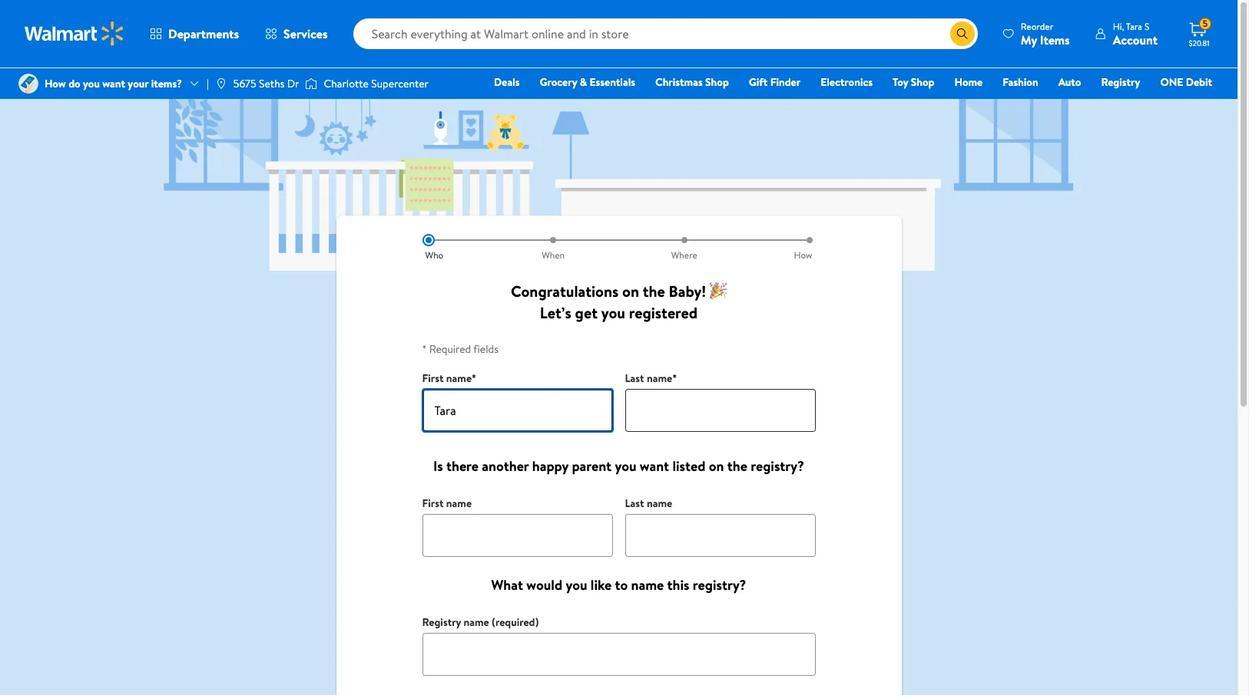 Task type: locate. For each thing, give the bounding box(es) containing it.
0 vertical spatial how
[[45, 76, 66, 91]]

1 horizontal spatial on
[[709, 457, 724, 476]]

do
[[68, 76, 80, 91]]

name right to
[[631, 576, 664, 595]]

who list item
[[422, 234, 488, 262]]

first down *
[[422, 371, 444, 386]]

last for last name*
[[625, 371, 644, 386]]

1 horizontal spatial name*
[[647, 371, 677, 386]]

1 last from the top
[[625, 371, 644, 386]]

another
[[482, 457, 529, 476]]

 image right dr
[[305, 76, 318, 91]]

0 horizontal spatial the
[[643, 281, 665, 302]]

there
[[446, 457, 479, 476]]

when
[[542, 249, 565, 262]]

1 horizontal spatial  image
[[305, 76, 318, 91]]

shop for christmas shop
[[705, 75, 729, 90]]

where list item
[[619, 234, 750, 262]]

you inside congratulations on the baby! 🎉 let's get you registered
[[601, 303, 625, 323]]

5 $20.81
[[1189, 17, 1209, 48]]

one debit link
[[1153, 74, 1219, 91]]

on right listed
[[709, 457, 724, 476]]

registry for registry
[[1101, 75, 1140, 90]]

how
[[45, 76, 66, 91], [794, 249, 812, 262]]

on inside congratulations on the baby! 🎉 let's get you registered
[[622, 281, 639, 302]]

1 name* from the left
[[446, 371, 476, 386]]

last for last name
[[625, 496, 644, 512]]

name*
[[446, 371, 476, 386], [647, 371, 677, 386]]

 image for 5675 seths dr
[[215, 78, 227, 90]]

1 vertical spatial registry?
[[693, 576, 746, 595]]

debit
[[1186, 75, 1212, 90]]

first down the is
[[422, 496, 444, 512]]

1 vertical spatial on
[[709, 457, 724, 476]]

0 vertical spatial last
[[625, 371, 644, 386]]

1 vertical spatial registry
[[422, 615, 461, 631]]

1 first from the top
[[422, 371, 444, 386]]

1 horizontal spatial how
[[794, 249, 812, 262]]

home
[[954, 75, 983, 90]]

2 name* from the left
[[647, 371, 677, 386]]

1 horizontal spatial want
[[640, 457, 669, 476]]

Search search field
[[353, 18, 978, 49]]

name* down 'registered'
[[647, 371, 677, 386]]

grocery & essentials
[[540, 75, 635, 90]]

the right listed
[[727, 457, 747, 476]]

the up 'registered'
[[643, 281, 665, 302]]

want
[[102, 76, 125, 91], [640, 457, 669, 476]]

$20.81
[[1189, 38, 1209, 48]]

🎉
[[710, 281, 727, 302]]

name* down * required fields
[[446, 371, 476, 386]]

First name text field
[[422, 515, 613, 558]]

1 vertical spatial how
[[794, 249, 812, 262]]

0 horizontal spatial on
[[622, 281, 639, 302]]

 image right |
[[215, 78, 227, 90]]

name
[[446, 496, 472, 512], [647, 496, 672, 512], [631, 576, 664, 595], [464, 615, 489, 631]]

shop
[[705, 75, 729, 90], [911, 75, 934, 90]]

registry?
[[751, 457, 804, 476], [693, 576, 746, 595]]

happy
[[532, 457, 569, 476]]

congratulations
[[511, 281, 619, 302]]

0 vertical spatial registry?
[[751, 457, 804, 476]]

toy shop
[[893, 75, 934, 90]]

dr
[[287, 76, 299, 91]]

name* for last name*
[[647, 371, 677, 386]]

seths
[[259, 76, 285, 91]]

|
[[207, 76, 209, 91]]

1 vertical spatial want
[[640, 457, 669, 476]]

tara
[[1126, 20, 1142, 33]]

is
[[433, 457, 443, 476]]

the
[[643, 281, 665, 302], [727, 457, 747, 476]]

list containing who
[[422, 234, 815, 262]]

First name* text field
[[422, 389, 613, 432]]

grocery & essentials link
[[533, 74, 642, 91]]

name down there
[[446, 496, 472, 512]]

like
[[591, 576, 612, 595]]

Last name* text field
[[625, 389, 815, 432]]

0 vertical spatial on
[[622, 281, 639, 302]]

on
[[622, 281, 639, 302], [709, 457, 724, 476]]

last down is there another happy parent you want listed on the registry?
[[625, 496, 644, 512]]

name* for first name*
[[446, 371, 476, 386]]

2 shop from the left
[[911, 75, 934, 90]]

fashion link
[[996, 74, 1045, 91]]

gift
[[749, 75, 768, 90]]

how inside list item
[[794, 249, 812, 262]]

Walmart Site-Wide search field
[[353, 18, 978, 49]]

account
[[1113, 31, 1158, 48]]

when list item
[[488, 234, 619, 262]]

charlotte
[[324, 76, 369, 91]]

your
[[128, 76, 149, 91]]

 image
[[18, 74, 38, 94]]

list
[[422, 234, 815, 262]]

baby!
[[669, 281, 706, 302]]

let's
[[540, 303, 571, 323]]

registry link
[[1094, 74, 1147, 91]]

0 horizontal spatial registry
[[422, 615, 461, 631]]

2 first from the top
[[422, 496, 444, 512]]

0 horizontal spatial how
[[45, 76, 66, 91]]

finder
[[770, 75, 801, 90]]

registry down account
[[1101, 75, 1140, 90]]

on up 'registered'
[[622, 281, 639, 302]]

items
[[1040, 31, 1070, 48]]

0 horizontal spatial  image
[[215, 78, 227, 90]]

shop right christmas
[[705, 75, 729, 90]]

0 vertical spatial first
[[422, 371, 444, 386]]

0 vertical spatial want
[[102, 76, 125, 91]]

how do you want your items?
[[45, 76, 182, 91]]

last name*
[[625, 371, 677, 386]]

first for first name*
[[422, 371, 444, 386]]

registry left "(required)"
[[422, 615, 461, 631]]

0 horizontal spatial shop
[[705, 75, 729, 90]]

2 last from the top
[[625, 496, 644, 512]]

what
[[491, 576, 523, 595]]

how for how
[[794, 249, 812, 262]]

how for how do you want your items?
[[45, 76, 66, 91]]

charlotte supercenter
[[324, 76, 429, 91]]

1 vertical spatial first
[[422, 496, 444, 512]]

1 shop from the left
[[705, 75, 729, 90]]

1 horizontal spatial registry
[[1101, 75, 1140, 90]]

you right do
[[83, 76, 100, 91]]

shop right toy
[[911, 75, 934, 90]]

you right get
[[601, 303, 625, 323]]

celebrate image
[[710, 281, 727, 302]]

registry
[[1101, 75, 1140, 90], [422, 615, 461, 631]]

name left "(required)"
[[464, 615, 489, 631]]

* required fields
[[422, 342, 498, 357]]

last down 'registered'
[[625, 371, 644, 386]]

0 vertical spatial the
[[643, 281, 665, 302]]

congratulations on the baby! 🎉 let's get you registered
[[511, 281, 727, 323]]

first
[[422, 371, 444, 386], [422, 496, 444, 512]]

1 vertical spatial last
[[625, 496, 644, 512]]

want left listed
[[640, 457, 669, 476]]

1 vertical spatial the
[[727, 457, 747, 476]]

0 horizontal spatial name*
[[446, 371, 476, 386]]

name down is there another happy parent you want listed on the registry?
[[647, 496, 672, 512]]

where
[[671, 249, 697, 262]]

first name*
[[422, 371, 476, 386]]

want left your
[[102, 76, 125, 91]]

walmart image
[[25, 22, 124, 46]]

1 horizontal spatial shop
[[911, 75, 934, 90]]

0 vertical spatial registry
[[1101, 75, 1140, 90]]

services
[[284, 25, 328, 42]]

 image
[[305, 76, 318, 91], [215, 78, 227, 90]]

required
[[429, 342, 471, 357]]

what would you like to name this registry?
[[491, 576, 746, 595]]

you right parent
[[615, 457, 636, 476]]

hi,
[[1113, 20, 1124, 33]]

electronics
[[821, 75, 873, 90]]



Task type: describe. For each thing, give the bounding box(es) containing it.
0 horizontal spatial want
[[102, 76, 125, 91]]

grocery
[[540, 75, 577, 90]]

services button
[[252, 15, 341, 52]]

one
[[1160, 75, 1183, 90]]

supercenter
[[371, 76, 429, 91]]

name for last name
[[647, 496, 672, 512]]

Last name text field
[[625, 515, 815, 558]]

essentials
[[590, 75, 635, 90]]

Registry name (required) text field
[[422, 634, 815, 677]]

5675 seths dr
[[233, 76, 299, 91]]

 image for charlotte supercenter
[[305, 76, 318, 91]]

who
[[425, 249, 443, 262]]

reorder
[[1021, 20, 1053, 33]]

5
[[1203, 17, 1208, 30]]

deals link
[[487, 74, 527, 91]]

fields
[[473, 342, 498, 357]]

you left like
[[566, 576, 587, 595]]

items?
[[151, 76, 182, 91]]

one debit walmart+
[[1160, 75, 1212, 111]]

departments
[[168, 25, 239, 42]]

name for registry name (required)
[[464, 615, 489, 631]]

&
[[580, 75, 587, 90]]

hi, tara s account
[[1113, 20, 1158, 48]]

shop for toy shop
[[911, 75, 934, 90]]

how list item
[[750, 234, 815, 262]]

listed
[[672, 457, 705, 476]]

walmart+ link
[[1159, 95, 1219, 112]]

departments button
[[137, 15, 252, 52]]

auto
[[1058, 75, 1081, 90]]

would
[[526, 576, 562, 595]]

walmart+
[[1166, 96, 1212, 111]]

gift finder
[[749, 75, 801, 90]]

*
[[422, 342, 427, 357]]

0 horizontal spatial registry?
[[693, 576, 746, 595]]

fashion
[[1003, 75, 1038, 90]]

christmas shop link
[[648, 74, 736, 91]]

is there another happy parent you want listed on the registry?
[[433, 457, 804, 476]]

1 horizontal spatial registry?
[[751, 457, 804, 476]]

last name
[[625, 496, 672, 512]]

electronics link
[[814, 74, 880, 91]]

registered
[[629, 303, 698, 323]]

clear search field text image
[[932, 27, 944, 40]]

registry for registry name (required)
[[422, 615, 461, 631]]

search icon image
[[956, 28, 969, 40]]

toy shop link
[[886, 74, 941, 91]]

(required)
[[492, 615, 539, 631]]

christmas
[[655, 75, 703, 90]]

auto link
[[1051, 74, 1088, 91]]

gift finder link
[[742, 74, 807, 91]]

christmas shop
[[655, 75, 729, 90]]

home link
[[948, 74, 990, 91]]

get
[[575, 303, 598, 323]]

1 horizontal spatial the
[[727, 457, 747, 476]]

the inside congratulations on the baby! 🎉 let's get you registered
[[643, 281, 665, 302]]

parent
[[572, 457, 612, 476]]

s
[[1144, 20, 1149, 33]]

reorder my items
[[1021, 20, 1070, 48]]

my
[[1021, 31, 1037, 48]]

5675
[[233, 76, 256, 91]]

deals
[[494, 75, 520, 90]]

toy
[[893, 75, 908, 90]]

this
[[667, 576, 689, 595]]

name for first name
[[446, 496, 472, 512]]

first for first name
[[422, 496, 444, 512]]

registry name (required)
[[422, 615, 539, 631]]

to
[[615, 576, 628, 595]]

first name
[[422, 496, 472, 512]]



Task type: vqa. For each thing, say whether or not it's contained in the screenshot.
Congratulations on the Baby! 🎉 Let's get you registered
yes



